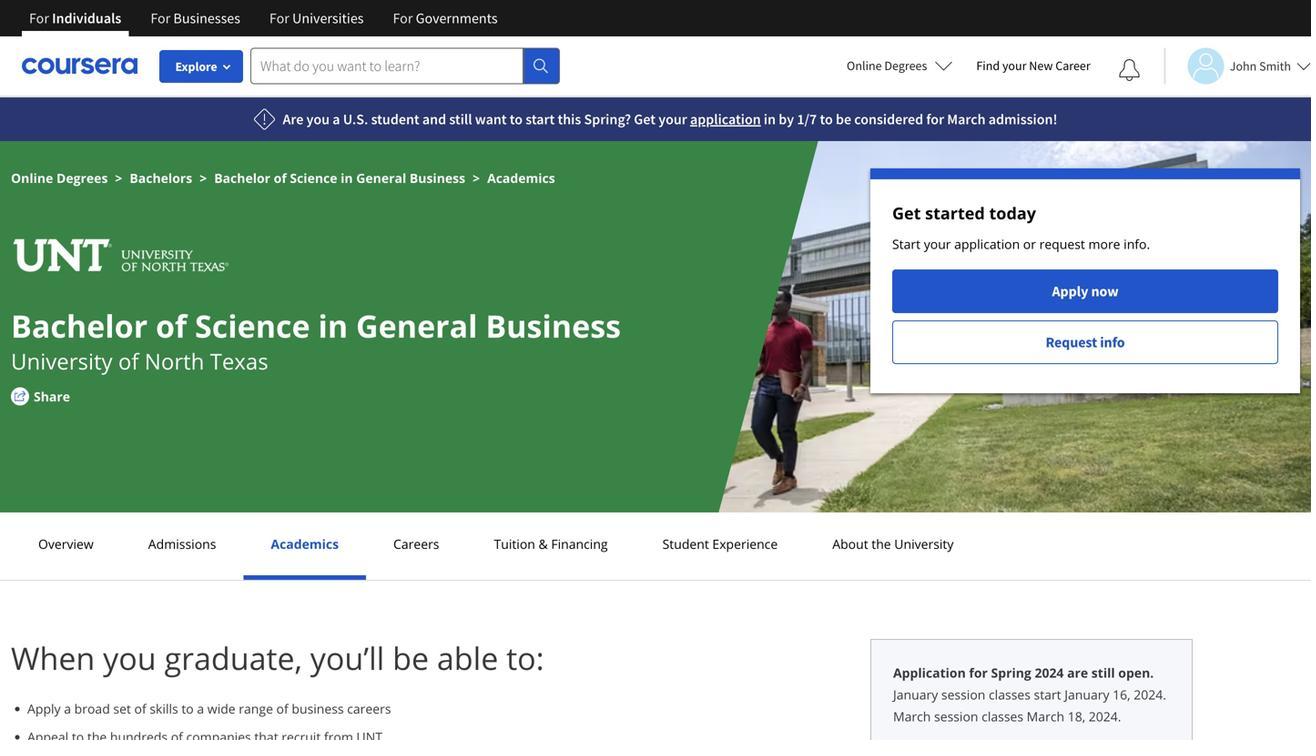 Task type: locate. For each thing, give the bounding box(es) containing it.
1 horizontal spatial bachelor
[[214, 169, 271, 187]]

john smith button
[[1165, 48, 1311, 84]]

academics
[[487, 169, 555, 187], [271, 535, 339, 553]]

for left the universities
[[269, 9, 289, 27]]

to right 1/7
[[820, 110, 833, 128]]

application down get started today
[[955, 235, 1020, 253]]

0 vertical spatial your
[[1003, 57, 1027, 74]]

bachelors
[[130, 169, 192, 187]]

bachelor up share button
[[11, 305, 148, 347]]

student
[[663, 535, 709, 553]]

0 vertical spatial start
[[526, 110, 555, 128]]

1 vertical spatial you
[[103, 637, 156, 679]]

2 horizontal spatial >
[[473, 169, 480, 187]]

tuition & financing
[[494, 535, 608, 553]]

careers link
[[388, 535, 445, 553]]

0 horizontal spatial academics
[[271, 535, 339, 553]]

apply a broad set of skills to a wide range of business careers list
[[18, 699, 871, 740]]

apply inside list item
[[27, 700, 61, 718]]

2024. down 16,
[[1089, 708, 1122, 725]]

started
[[925, 202, 985, 224]]

0 vertical spatial get
[[634, 110, 656, 128]]

2 general from the top
[[356, 305, 478, 347]]

apply left now
[[1052, 282, 1089, 301]]

0 horizontal spatial your
[[659, 110, 687, 128]]

1 horizontal spatial still
[[1092, 664, 1115, 682]]

1 horizontal spatial get
[[892, 202, 921, 224]]

january down the are
[[1065, 686, 1110, 704]]

for right considered
[[927, 110, 944, 128]]

1 vertical spatial bachelor
[[11, 305, 148, 347]]

bachelor inside bachelor of science in general business university of north texas
[[11, 305, 148, 347]]

broad
[[74, 700, 110, 718]]

graduate,
[[164, 637, 302, 679]]

smith
[[1260, 58, 1291, 74]]

3 for from the left
[[269, 9, 289, 27]]

of right set
[[134, 700, 146, 718]]

request
[[1046, 333, 1098, 352]]

1 horizontal spatial be
[[836, 110, 852, 128]]

for left businesses
[[151, 9, 171, 27]]

1 vertical spatial online
[[11, 169, 53, 187]]

degrees
[[885, 57, 927, 74], [56, 169, 108, 187]]

> down want
[[473, 169, 480, 187]]

online for online degrees
[[847, 57, 882, 74]]

1 > from the left
[[115, 169, 122, 187]]

banner navigation
[[15, 0, 512, 36]]

0 horizontal spatial business
[[410, 169, 465, 187]]

0 vertical spatial you
[[307, 110, 330, 128]]

1 vertical spatial 2024.
[[1089, 708, 1122, 725]]

to right want
[[510, 110, 523, 128]]

>
[[115, 169, 122, 187], [200, 169, 207, 187], [473, 169, 480, 187]]

online inside popup button
[[847, 57, 882, 74]]

your
[[1003, 57, 1027, 74], [659, 110, 687, 128], [924, 235, 951, 253]]

1 horizontal spatial business
[[486, 305, 621, 347]]

apply inside button
[[1052, 282, 1089, 301]]

university
[[11, 347, 113, 376], [895, 535, 954, 553]]

for up what do you want to learn? text box
[[393, 9, 413, 27]]

able
[[437, 637, 498, 679]]

application for spring 2024 are still open. january session classes start january 16, 2024. march session classes march 18, 2024.
[[893, 664, 1167, 725]]

degrees inside popup button
[[885, 57, 927, 74]]

1 vertical spatial business
[[486, 305, 621, 347]]

0 horizontal spatial be
[[393, 637, 429, 679]]

0 vertical spatial online
[[847, 57, 882, 74]]

march left admission!
[[947, 110, 986, 128]]

1 horizontal spatial start
[[1034, 686, 1062, 704]]

about the university link
[[827, 535, 959, 553]]

march down application
[[893, 708, 931, 725]]

1 horizontal spatial you
[[307, 110, 330, 128]]

still
[[449, 110, 472, 128], [1092, 664, 1115, 682]]

2 horizontal spatial to
[[820, 110, 833, 128]]

experience
[[713, 535, 778, 553]]

3 > from the left
[[473, 169, 480, 187]]

for universities
[[269, 9, 364, 27]]

business
[[292, 700, 344, 718]]

john
[[1230, 58, 1257, 74]]

1 for from the left
[[29, 9, 49, 27]]

0 horizontal spatial apply
[[27, 700, 61, 718]]

1 vertical spatial session
[[934, 708, 979, 725]]

student experience
[[663, 535, 778, 553]]

0 vertical spatial in
[[764, 110, 776, 128]]

1 vertical spatial for
[[969, 664, 988, 682]]

0 horizontal spatial to
[[182, 700, 194, 718]]

1 january from the left
[[893, 686, 938, 704]]

a left the broad at bottom left
[[64, 700, 71, 718]]

a left u.s.
[[333, 110, 340, 128]]

2 for from the left
[[151, 9, 171, 27]]

for left spring on the bottom right of the page
[[969, 664, 988, 682]]

for inside application for spring 2024 are still open. january session classes start january 16, 2024. march session classes march 18, 2024.
[[969, 664, 988, 682]]

overview
[[38, 535, 94, 553]]

about
[[833, 535, 868, 553]]

> right bachelors
[[200, 169, 207, 187]]

1 vertical spatial start
[[1034, 686, 1062, 704]]

0 vertical spatial business
[[410, 169, 465, 187]]

you up set
[[103, 637, 156, 679]]

0 vertical spatial academics
[[487, 169, 555, 187]]

application
[[893, 664, 966, 682]]

0 vertical spatial university
[[11, 347, 113, 376]]

1 vertical spatial degrees
[[56, 169, 108, 187]]

businesses
[[173, 9, 240, 27]]

still inside application for spring 2024 are still open. january session classes start january 16, 2024. march session classes march 18, 2024.
[[1092, 664, 1115, 682]]

0 horizontal spatial bachelor
[[11, 305, 148, 347]]

be left able
[[393, 637, 429, 679]]

start inside application for spring 2024 are still open. january session classes start january 16, 2024. march session classes march 18, 2024.
[[1034, 686, 1062, 704]]

january down application
[[893, 686, 938, 704]]

of right range
[[276, 700, 288, 718]]

you
[[307, 110, 330, 128], [103, 637, 156, 679]]

spring
[[991, 664, 1032, 682]]

list item
[[27, 728, 871, 740]]

0 horizontal spatial degrees
[[56, 169, 108, 187]]

1 horizontal spatial online
[[847, 57, 882, 74]]

the
[[872, 535, 891, 553]]

request info
[[1046, 333, 1125, 352]]

online
[[847, 57, 882, 74], [11, 169, 53, 187]]

university of north texas image
[[11, 234, 229, 278]]

2 january from the left
[[1065, 686, 1110, 704]]

1 vertical spatial still
[[1092, 664, 1115, 682]]

1 horizontal spatial >
[[200, 169, 207, 187]]

0 horizontal spatial march
[[893, 708, 931, 725]]

0 vertical spatial apply
[[1052, 282, 1089, 301]]

1 vertical spatial university
[[895, 535, 954, 553]]

still right the are
[[1092, 664, 1115, 682]]

0 horizontal spatial >
[[115, 169, 122, 187]]

start
[[526, 110, 555, 128], [1034, 686, 1062, 704]]

your for start
[[924, 235, 951, 253]]

0 horizontal spatial january
[[893, 686, 938, 704]]

2 vertical spatial your
[[924, 235, 951, 253]]

application left by
[[690, 110, 761, 128]]

your right the start
[[924, 235, 951, 253]]

to
[[510, 110, 523, 128], [820, 110, 833, 128], [182, 700, 194, 718]]

1 horizontal spatial application
[[955, 235, 1020, 253]]

> left bachelors link
[[115, 169, 122, 187]]

1 vertical spatial science
[[195, 305, 310, 347]]

0 horizontal spatial online
[[11, 169, 53, 187]]

science
[[290, 169, 337, 187], [195, 305, 310, 347]]

0 horizontal spatial university
[[11, 347, 113, 376]]

for
[[29, 9, 49, 27], [151, 9, 171, 27], [269, 9, 289, 27], [393, 9, 413, 27]]

want
[[475, 110, 507, 128]]

1 horizontal spatial apply
[[1052, 282, 1089, 301]]

1 horizontal spatial a
[[197, 700, 204, 718]]

1 horizontal spatial 2024.
[[1134, 686, 1167, 704]]

of left north
[[118, 347, 139, 376]]

for governments
[[393, 9, 498, 27]]

0 horizontal spatial you
[[103, 637, 156, 679]]

bachelor right bachelors
[[214, 169, 271, 187]]

you right are at the left of page
[[307, 110, 330, 128]]

0 horizontal spatial start
[[526, 110, 555, 128]]

when you graduate, you'll be able to:
[[11, 637, 544, 679]]

start left 'this'
[[526, 110, 555, 128]]

2 horizontal spatial march
[[1027, 708, 1065, 725]]

show notifications image
[[1119, 59, 1141, 81]]

0 vertical spatial application
[[690, 110, 761, 128]]

0 vertical spatial for
[[927, 110, 944, 128]]

1 horizontal spatial degrees
[[885, 57, 927, 74]]

0 vertical spatial still
[[449, 110, 472, 128]]

bachelor of science in general business university of north texas
[[11, 305, 621, 376]]

0 vertical spatial degrees
[[885, 57, 927, 74]]

apply a broad set of skills to a wide range of business careers list item
[[27, 699, 871, 719]]

1 vertical spatial get
[[892, 202, 921, 224]]

1 vertical spatial application
[[955, 235, 1020, 253]]

you'll
[[310, 637, 385, 679]]

0 vertical spatial session
[[942, 686, 986, 704]]

be right 1/7
[[836, 110, 852, 128]]

2024. down open.
[[1134, 686, 1167, 704]]

march left 18,
[[1027, 708, 1065, 725]]

your right find
[[1003, 57, 1027, 74]]

degrees up considered
[[885, 57, 927, 74]]

today
[[989, 202, 1036, 224]]

for for individuals
[[29, 9, 49, 27]]

to right the skills
[[182, 700, 194, 718]]

john smith
[[1230, 58, 1291, 74]]

None search field
[[250, 48, 560, 84]]

for
[[927, 110, 944, 128], [969, 664, 988, 682]]

get up the start
[[892, 202, 921, 224]]

1 vertical spatial apply
[[27, 700, 61, 718]]

of
[[274, 169, 287, 187], [156, 305, 187, 347], [118, 347, 139, 376], [134, 700, 146, 718], [276, 700, 288, 718]]

1 vertical spatial your
[[659, 110, 687, 128]]

university up share button
[[11, 347, 113, 376]]

4 for from the left
[[393, 9, 413, 27]]

1 horizontal spatial university
[[895, 535, 954, 553]]

business
[[410, 169, 465, 187], [486, 305, 621, 347]]

2 horizontal spatial your
[[1003, 57, 1027, 74]]

1 horizontal spatial your
[[924, 235, 951, 253]]

find your new career
[[977, 57, 1091, 74]]

a left wide
[[197, 700, 204, 718]]

for for universities
[[269, 9, 289, 27]]

0 vertical spatial 2024.
[[1134, 686, 1167, 704]]

get
[[634, 110, 656, 128], [892, 202, 921, 224]]

degrees left bachelors
[[56, 169, 108, 187]]

What do you want to learn? text field
[[250, 48, 524, 84]]

january
[[893, 686, 938, 704], [1065, 686, 1110, 704]]

1 horizontal spatial for
[[969, 664, 988, 682]]

classes
[[989, 686, 1031, 704], [982, 708, 1024, 725]]

are
[[283, 110, 304, 128]]

online for online degrees > bachelors > bachelor of science in general business > academics
[[11, 169, 53, 187]]

start down 2024
[[1034, 686, 1062, 704]]

your left 'application' link
[[659, 110, 687, 128]]

1 vertical spatial general
[[356, 305, 478, 347]]

degrees for online degrees > bachelors > bachelor of science in general business > academics
[[56, 169, 108, 187]]

overview link
[[33, 535, 99, 553]]

apply left the broad at bottom left
[[27, 700, 61, 718]]

degrees for online degrees
[[885, 57, 927, 74]]

1 horizontal spatial to
[[510, 110, 523, 128]]

university right the
[[895, 535, 954, 553]]

2 vertical spatial in
[[318, 305, 348, 347]]

still right and
[[449, 110, 472, 128]]

bachelor of science in general business link
[[214, 169, 465, 187]]

get right spring?
[[634, 110, 656, 128]]

general
[[356, 169, 406, 187], [356, 305, 478, 347]]

0 vertical spatial general
[[356, 169, 406, 187]]

for left "individuals"
[[29, 9, 49, 27]]

0 vertical spatial classes
[[989, 686, 1031, 704]]

1 horizontal spatial january
[[1065, 686, 1110, 704]]

you for a
[[307, 110, 330, 128]]

financing
[[551, 535, 608, 553]]

application
[[690, 110, 761, 128], [955, 235, 1020, 253]]



Task type: describe. For each thing, give the bounding box(es) containing it.
for businesses
[[151, 9, 240, 27]]

student
[[371, 110, 420, 128]]

of down are at the left of page
[[274, 169, 287, 187]]

coursera image
[[22, 51, 138, 80]]

0 horizontal spatial get
[[634, 110, 656, 128]]

admissions link
[[143, 535, 222, 553]]

find your new career link
[[968, 55, 1100, 77]]

careers
[[393, 535, 439, 553]]

0 horizontal spatial application
[[690, 110, 761, 128]]

bachelors link
[[130, 169, 192, 187]]

apply now
[[1052, 282, 1119, 301]]

online degrees button
[[832, 46, 968, 86]]

to:
[[506, 637, 544, 679]]

1 vertical spatial classes
[[982, 708, 1024, 725]]

0 vertical spatial bachelor
[[214, 169, 271, 187]]

get started today
[[892, 202, 1036, 224]]

north
[[145, 347, 204, 376]]

u.s.
[[343, 110, 368, 128]]

are you a u.s. student and still want to start this spring? get your application in by 1/7 to be considered for march admission!
[[283, 110, 1058, 128]]

2024
[[1035, 664, 1064, 682]]

individuals
[[52, 9, 121, 27]]

info.
[[1124, 235, 1150, 253]]

you for graduate,
[[103, 637, 156, 679]]

0 vertical spatial be
[[836, 110, 852, 128]]

to inside apply a broad set of skills to a wide range of business careers list item
[[182, 700, 194, 718]]

career
[[1056, 57, 1091, 74]]

explore
[[175, 58, 217, 75]]

online degrees link
[[11, 169, 108, 187]]

2 > from the left
[[200, 169, 207, 187]]

2 horizontal spatial a
[[333, 110, 340, 128]]

1 horizontal spatial academics
[[487, 169, 555, 187]]

your for find
[[1003, 57, 1027, 74]]

for for businesses
[[151, 9, 171, 27]]

0 vertical spatial science
[[290, 169, 337, 187]]

start your application or request more info.
[[892, 235, 1150, 253]]

when
[[11, 637, 95, 679]]

0 horizontal spatial still
[[449, 110, 472, 128]]

texas
[[210, 347, 268, 376]]

start
[[892, 235, 921, 253]]

for for governments
[[393, 9, 413, 27]]

this
[[558, 110, 581, 128]]

business inside bachelor of science in general business university of north texas
[[486, 305, 621, 347]]

new
[[1029, 57, 1053, 74]]

wide
[[207, 700, 236, 718]]

request
[[1040, 235, 1085, 253]]

1 vertical spatial in
[[341, 169, 353, 187]]

spring?
[[584, 110, 631, 128]]

considered
[[854, 110, 924, 128]]

online degrees
[[847, 57, 927, 74]]

are
[[1067, 664, 1088, 682]]

in inside bachelor of science in general business university of north texas
[[318, 305, 348, 347]]

1 horizontal spatial march
[[947, 110, 986, 128]]

info
[[1100, 333, 1125, 352]]

open.
[[1119, 664, 1154, 682]]

or
[[1023, 235, 1036, 253]]

governments
[[416, 9, 498, 27]]

tuition
[[494, 535, 535, 553]]

&
[[539, 535, 548, 553]]

for individuals
[[29, 9, 121, 27]]

student experience link
[[657, 535, 783, 553]]

set
[[113, 700, 131, 718]]

range
[[239, 700, 273, 718]]

academics link
[[265, 535, 344, 553]]

18,
[[1068, 708, 1086, 725]]

application link
[[690, 110, 761, 128]]

admissions
[[148, 535, 216, 553]]

16,
[[1113, 686, 1131, 704]]

careers
[[347, 700, 391, 718]]

0 horizontal spatial a
[[64, 700, 71, 718]]

by
[[779, 110, 794, 128]]

1 general from the top
[[356, 169, 406, 187]]

about the university
[[833, 535, 954, 553]]

1 vertical spatial be
[[393, 637, 429, 679]]

online degrees > bachelors > bachelor of science in general business > academics
[[11, 169, 555, 187]]

request info button
[[892, 321, 1279, 364]]

explore button
[[159, 50, 243, 83]]

university inside bachelor of science in general business university of north texas
[[11, 347, 113, 376]]

0 horizontal spatial 2024.
[[1089, 708, 1122, 725]]

apply for apply now
[[1052, 282, 1089, 301]]

of left texas
[[156, 305, 187, 347]]

universities
[[292, 9, 364, 27]]

find
[[977, 57, 1000, 74]]

apply now button
[[892, 270, 1279, 313]]

share
[[34, 388, 70, 405]]

1 vertical spatial academics
[[271, 535, 339, 553]]

admission!
[[989, 110, 1058, 128]]

apply a broad set of skills to a wide range of business careers
[[27, 700, 391, 718]]

science inside bachelor of science in general business university of north texas
[[195, 305, 310, 347]]

apply for apply a broad set of skills to a wide range of business careers
[[27, 700, 61, 718]]

skills
[[150, 700, 178, 718]]

1/7
[[797, 110, 817, 128]]

general inside bachelor of science in general business university of north texas
[[356, 305, 478, 347]]

now
[[1091, 282, 1119, 301]]

share button
[[11, 387, 97, 406]]

more
[[1089, 235, 1121, 253]]

tuition & financing link
[[489, 535, 613, 553]]

0 horizontal spatial for
[[927, 110, 944, 128]]



Task type: vqa. For each thing, say whether or not it's contained in the screenshot.
session to the bottom
yes



